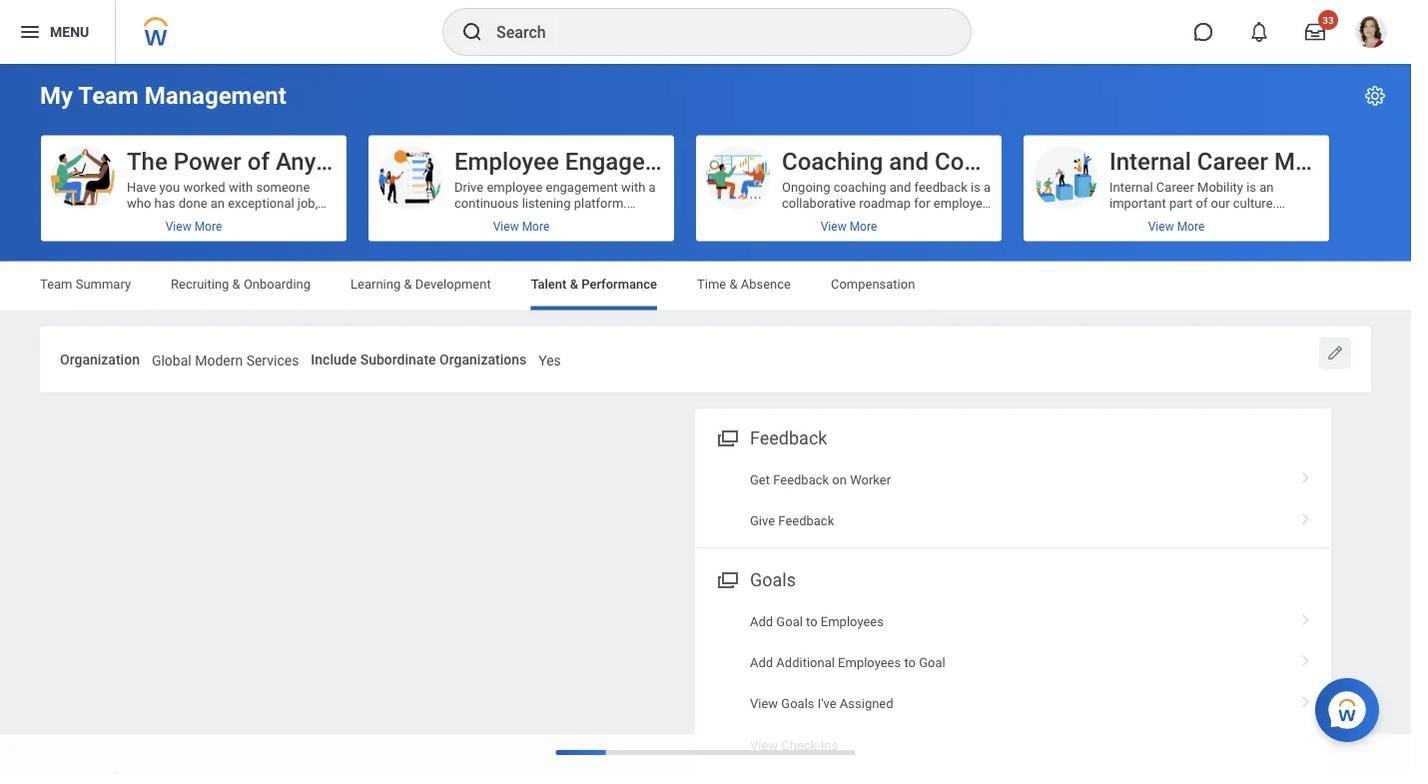 Task type: locate. For each thing, give the bounding box(es) containing it.
1 vertical spatial list
[[695, 601, 1332, 766]]

0 horizontal spatial team
[[40, 277, 72, 292]]

power
[[174, 147, 242, 175]]

1 chevron right image from the top
[[1294, 465, 1320, 485]]

add goal to employees link
[[695, 601, 1332, 642]]

& for time
[[730, 277, 738, 292]]

add
[[750, 614, 773, 629], [750, 655, 773, 670]]

ins
[[821, 738, 838, 753]]

Global Modern Services text field
[[152, 340, 299, 375]]

goals left i've
[[782, 696, 815, 711]]

2 chevron right image from the top
[[1294, 648, 1320, 668]]

list containing add goal to employees
[[695, 601, 1332, 766]]

recruiting
[[171, 277, 229, 292]]

chevron right image for goals
[[1294, 648, 1320, 668]]

main content
[[0, 64, 1412, 774]]

edit image
[[1326, 343, 1346, 363]]

employees up assigned
[[838, 655, 901, 670]]

notifications large image
[[1250, 22, 1270, 42]]

team
[[78, 81, 139, 110], [40, 277, 72, 292]]

chevron right image inside 'add goal to employees' link
[[1294, 607, 1320, 627]]

view for view check-ins
[[750, 738, 778, 753]]

2 chevron right image from the top
[[1294, 607, 1320, 627]]

the
[[127, 147, 168, 175]]

Search Workday  search field
[[497, 10, 930, 54]]

goals right menu group image
[[750, 570, 796, 591]]

goal down 'add goal to employees' link
[[919, 655, 946, 670]]

include subordinate organizations
[[311, 351, 527, 368]]

goals
[[750, 570, 796, 591], [782, 696, 815, 711]]

list for feedback
[[695, 459, 1332, 542]]

1 & from the left
[[232, 277, 240, 292]]

subordinate
[[360, 351, 436, 368]]

& for talent
[[570, 277, 578, 292]]

team right "my"
[[78, 81, 139, 110]]

0 vertical spatial team
[[78, 81, 139, 110]]

goal inside 'add goal to employees' link
[[777, 614, 803, 629]]

& right recruiting at left
[[232, 277, 240, 292]]

1 vertical spatial to
[[905, 655, 916, 670]]

Yes text field
[[539, 340, 561, 375]]

list containing get feedback on worker
[[695, 459, 1332, 542]]

list
[[695, 459, 1332, 542], [695, 601, 1332, 766]]

employees up "add additional employees to goal"
[[821, 614, 884, 629]]

view left check-
[[750, 738, 778, 753]]

employee
[[455, 147, 559, 175]]

absence
[[741, 277, 791, 292]]

2 list from the top
[[695, 601, 1332, 766]]

internal career mobility
[[1110, 147, 1361, 175]]

chevron right image inside view goals i've assigned "link"
[[1294, 689, 1320, 709]]

1 add from the top
[[750, 614, 773, 629]]

2 view from the top
[[750, 738, 778, 753]]

add left additional
[[750, 655, 773, 670]]

&
[[232, 277, 240, 292], [404, 277, 412, 292], [570, 277, 578, 292], [730, 277, 738, 292]]

add additional employees to goal
[[750, 655, 946, 670]]

33 button
[[1294, 10, 1339, 54]]

0 vertical spatial list
[[695, 459, 1332, 542]]

add up "add additional employees to goal"
[[750, 614, 773, 629]]

employees
[[821, 614, 884, 629], [838, 655, 901, 670]]

menu button
[[0, 0, 115, 64]]

1 horizontal spatial goal
[[919, 655, 946, 670]]

4 & from the left
[[730, 277, 738, 292]]

2 add from the top
[[750, 655, 773, 670]]

1 vertical spatial team
[[40, 277, 72, 292]]

chevron right image inside add additional employees to goal link
[[1294, 648, 1320, 668]]

0 vertical spatial add
[[750, 614, 773, 629]]

2 & from the left
[[404, 277, 412, 292]]

1 list from the top
[[695, 459, 1332, 542]]

3 & from the left
[[570, 277, 578, 292]]

chevron right image
[[1294, 465, 1320, 485], [1294, 607, 1320, 627], [1294, 689, 1320, 709], [1294, 731, 1320, 751]]

1 chevron right image from the top
[[1294, 506, 1320, 526]]

goal inside add additional employees to goal link
[[919, 655, 946, 670]]

3 chevron right image from the top
[[1294, 689, 1320, 709]]

give feedback
[[750, 513, 834, 528]]

chevron right image inside give feedback link
[[1294, 506, 1320, 526]]

include subordinate organizations element
[[539, 339, 561, 376]]

chevron right image inside get feedback on worker link
[[1294, 465, 1320, 485]]

to
[[806, 614, 818, 629], [905, 655, 916, 670]]

add goal to employees
[[750, 614, 884, 629]]

add additional employees to goal link
[[695, 642, 1332, 683]]

tab list containing team summary
[[20, 262, 1392, 310]]

1 vertical spatial chevron right image
[[1294, 648, 1320, 668]]

career
[[1198, 147, 1269, 175]]

goals inside "link"
[[782, 696, 815, 711]]

1 vertical spatial add
[[750, 655, 773, 670]]

the power of anytime feedback button
[[41, 135, 474, 241]]

& right the time
[[730, 277, 738, 292]]

global modern services
[[152, 352, 299, 369]]

summary
[[76, 277, 131, 292]]

modern
[[195, 352, 243, 369]]

goal up additional
[[777, 614, 803, 629]]

chevron right image
[[1294, 506, 1320, 526], [1294, 648, 1320, 668]]

management
[[145, 81, 287, 110]]

0 horizontal spatial goal
[[777, 614, 803, 629]]

0 vertical spatial view
[[750, 696, 778, 711]]

view up view check-ins
[[750, 696, 778, 711]]

& right talent
[[570, 277, 578, 292]]

include
[[311, 351, 357, 368]]

assigned
[[840, 696, 894, 711]]

1 vertical spatial view
[[750, 738, 778, 753]]

0 vertical spatial to
[[806, 614, 818, 629]]

1 view from the top
[[750, 696, 778, 711]]

yes
[[539, 352, 561, 369]]

internal
[[1110, 147, 1192, 175]]

view for view goals i've assigned
[[750, 696, 778, 711]]

talent & performance
[[531, 277, 657, 292]]

view goals i've assigned
[[750, 696, 894, 711]]

the power of anytime feedback
[[127, 147, 474, 175]]

view inside "link"
[[750, 696, 778, 711]]

1 vertical spatial goals
[[782, 696, 815, 711]]

4 chevron right image from the top
[[1294, 731, 1320, 751]]

0 vertical spatial goal
[[777, 614, 803, 629]]

goal
[[777, 614, 803, 629], [919, 655, 946, 670]]

onboarding
[[244, 277, 311, 292]]

0 vertical spatial chevron right image
[[1294, 506, 1320, 526]]

tab list
[[20, 262, 1392, 310]]

1 horizontal spatial team
[[78, 81, 139, 110]]

33
[[1323, 14, 1335, 26]]

& for recruiting
[[232, 277, 240, 292]]

1 vertical spatial goal
[[919, 655, 946, 670]]

& right learning
[[404, 277, 412, 292]]

worker
[[850, 472, 891, 487]]

team left summary
[[40, 277, 72, 292]]

get
[[750, 472, 770, 487]]

0 vertical spatial employees
[[821, 614, 884, 629]]

time & absence
[[697, 277, 791, 292]]

check-
[[782, 738, 821, 753]]

view
[[750, 696, 778, 711], [750, 738, 778, 753]]

feedback
[[370, 147, 474, 175], [750, 428, 828, 449], [773, 472, 829, 487], [779, 513, 834, 528]]

configure this page image
[[1364, 84, 1388, 108]]

menu banner
[[0, 0, 1412, 64]]

my team management
[[40, 81, 287, 110]]

0 horizontal spatial to
[[806, 614, 818, 629]]



Task type: vqa. For each thing, say whether or not it's contained in the screenshot.
Add
yes



Task type: describe. For each thing, give the bounding box(es) containing it.
add for add goal to employees
[[750, 614, 773, 629]]

i've
[[818, 696, 837, 711]]

list for goals
[[695, 601, 1332, 766]]

organization element
[[152, 339, 299, 376]]

chevron right image for worker
[[1294, 465, 1320, 485]]

internal career mobility button
[[1024, 135, 1361, 241]]

compensation
[[831, 277, 916, 292]]

search image
[[461, 20, 485, 44]]

mobility
[[1275, 147, 1361, 175]]

recruiting & onboarding
[[171, 277, 311, 292]]

get feedback on worker
[[750, 472, 891, 487]]

give
[[750, 513, 775, 528]]

anytime
[[276, 147, 364, 175]]

& for learning
[[404, 277, 412, 292]]

development
[[415, 277, 491, 292]]

organization
[[60, 351, 140, 368]]

view check-ins
[[750, 738, 838, 753]]

performance
[[582, 277, 657, 292]]

inbox large image
[[1306, 22, 1326, 42]]

1 vertical spatial employees
[[838, 655, 901, 670]]

learning & development
[[351, 277, 491, 292]]

menu group image
[[713, 566, 740, 593]]

justify image
[[18, 20, 42, 44]]

engagement
[[565, 147, 700, 175]]

chevron right image inside the view check-ins link
[[1294, 731, 1320, 751]]

get feedback on worker link
[[695, 459, 1332, 500]]

my
[[40, 81, 73, 110]]

employee engagement
[[455, 147, 700, 175]]

view check-ins link
[[695, 725, 1332, 766]]

time
[[697, 277, 727, 292]]

chevron right image for employees
[[1294, 607, 1320, 627]]

give feedback link
[[695, 500, 1332, 542]]

learning
[[351, 277, 401, 292]]

0 vertical spatial goals
[[750, 570, 796, 591]]

on
[[833, 472, 847, 487]]

view goals i've assigned link
[[695, 683, 1332, 725]]

feedback inside give feedback link
[[779, 513, 834, 528]]

chevron right image for feedback
[[1294, 506, 1320, 526]]

1 horizontal spatial to
[[905, 655, 916, 670]]

talent
[[531, 277, 567, 292]]

profile logan mcneil image
[[1356, 16, 1388, 52]]

menu group image
[[713, 424, 740, 451]]

global
[[152, 352, 192, 369]]

services
[[246, 352, 299, 369]]

feedback inside the power of anytime feedback 'button'
[[370, 147, 474, 175]]

add for add additional employees to goal
[[750, 655, 773, 670]]

team inside tab list
[[40, 277, 72, 292]]

organizations
[[440, 351, 527, 368]]

employee engagement button
[[369, 135, 700, 241]]

main content containing my team management
[[0, 64, 1412, 774]]

feedback inside get feedback on worker link
[[773, 472, 829, 487]]

chevron right image for assigned
[[1294, 689, 1320, 709]]

team summary
[[40, 277, 131, 292]]

of
[[247, 147, 270, 175]]

additional
[[777, 655, 835, 670]]

menu
[[50, 24, 89, 40]]



